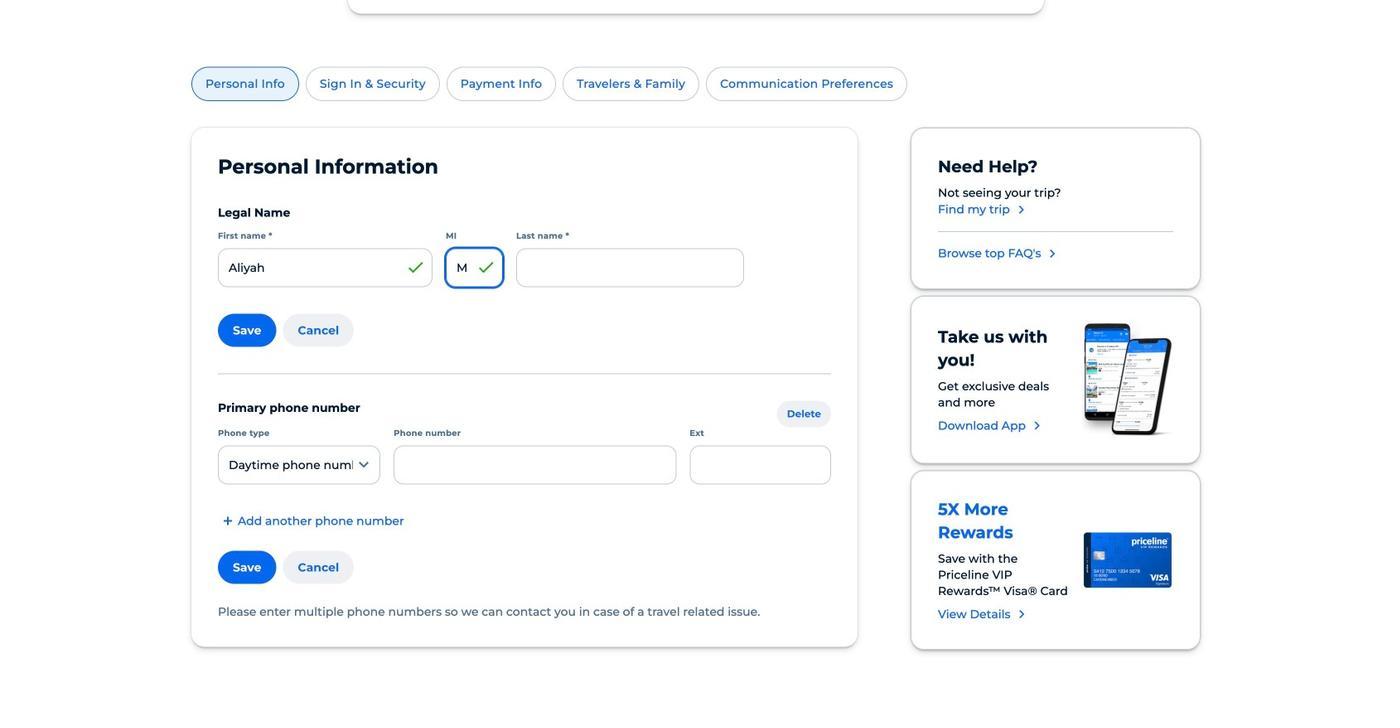 Task type: describe. For each thing, give the bounding box(es) containing it.
mobile devices image
[[1083, 323, 1174, 436]]



Task type: vqa. For each thing, say whether or not it's contained in the screenshot.
Mobile Devices image
yes



Task type: locate. For each thing, give the bounding box(es) containing it.
None field
[[218, 248, 433, 287], [446, 248, 503, 287], [517, 248, 745, 287], [394, 446, 677, 485], [690, 446, 832, 485], [218, 248, 433, 287], [446, 248, 503, 287], [517, 248, 745, 287], [394, 446, 677, 485], [690, 446, 832, 485]]

credit card image
[[1083, 531, 1174, 590]]



